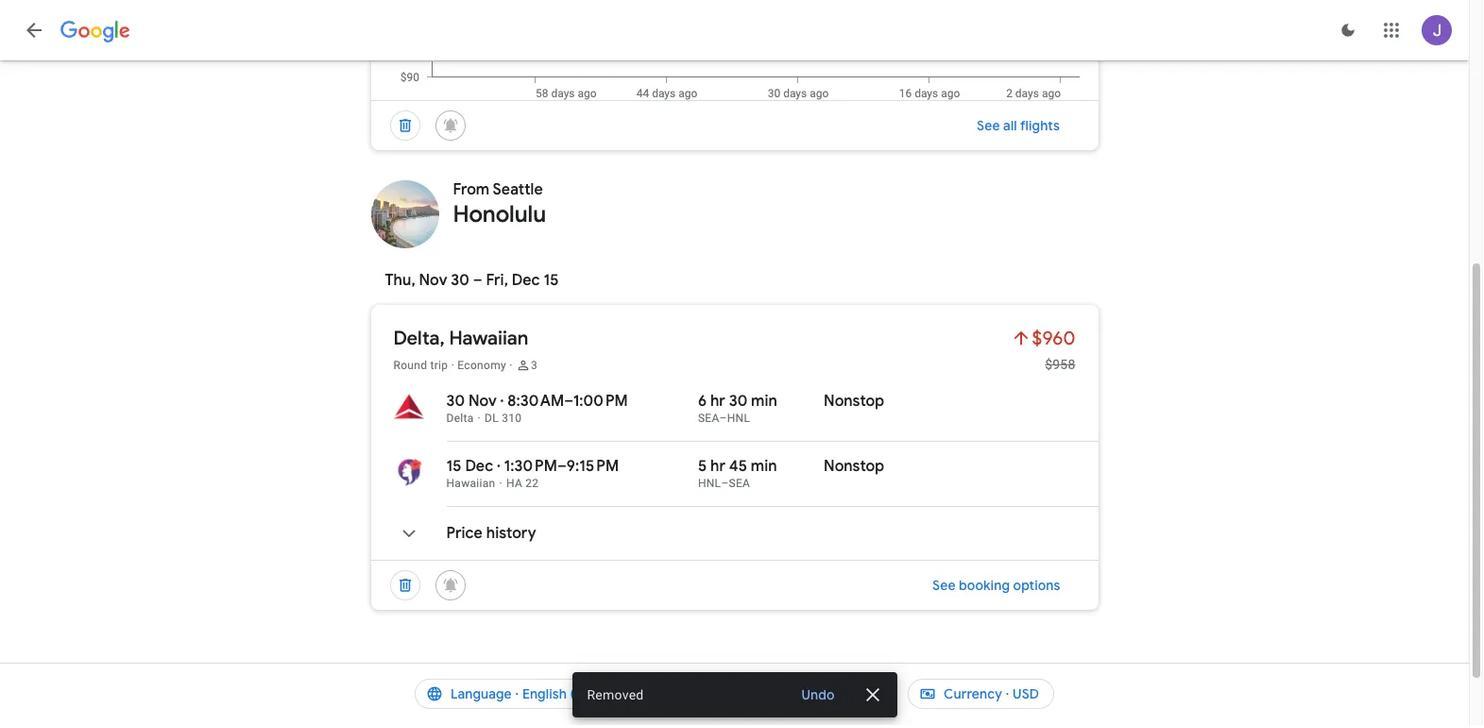 Task type: describe. For each thing, give the bounding box(es) containing it.
30 for sea
[[729, 392, 748, 411]]

hnl inside 6 hr 30 min sea – hnl
[[728, 412, 751, 425]]

undo
[[801, 687, 835, 704]]

see booking options
[[933, 577, 1061, 594]]

5 hr 45 min hnl – sea
[[698, 457, 777, 491]]

(united
[[570, 686, 617, 703]]

flights
[[1021, 117, 1061, 134]]

6 hr 30 min sea – hnl
[[698, 392, 778, 425]]

30 up the delta
[[447, 392, 465, 411]]

min for 6 hr 30 min
[[751, 392, 778, 411]]

remove saved flight, round trip from seattle to portland.sat, nov 25 – sat, dec 2 image
[[382, 103, 428, 148]]

price history graph image
[[386, 511, 431, 557]]

states
[[839, 686, 878, 703]]

– inside 5 hr 45 min hnl – sea
[[721, 477, 729, 491]]

thu, nov 30 – fri, dec 15
[[385, 271, 559, 290]]

go back image
[[23, 19, 45, 42]]

nov for 30
[[469, 392, 497, 411]]

trip
[[431, 359, 448, 372]]

united states
[[794, 686, 878, 703]]

$960
[[1033, 327, 1076, 351]]

united
[[794, 686, 836, 703]]

958 US dollars text field
[[1046, 357, 1076, 372]]

 image for delta
[[478, 412, 481, 425]]

undo button
[[788, 679, 848, 713]]

6
[[698, 392, 707, 411]]

undo status
[[572, 673, 897, 718]]

30 for fri,
[[451, 271, 470, 290]]

min for 5 hr 45 min
[[751, 457, 777, 476]]

hnl inside 5 hr 45 min hnl – sea
[[698, 477, 721, 491]]

nonstop for 5 hr 45 min
[[824, 457, 885, 476]]

 image for 30 nov
[[501, 392, 504, 411]]

ha 22
[[507, 477, 539, 491]]

delta,
[[394, 327, 445, 351]]

seattle
[[493, 181, 543, 199]]

from
[[453, 181, 490, 199]]

change appearance image
[[1326, 8, 1371, 53]]

nov for thu,
[[419, 271, 448, 290]]

thu,
[[385, 271, 416, 290]]

price
[[447, 525, 483, 543]]

dl
[[485, 412, 499, 425]]

0 horizontal spatial 15
[[447, 457, 462, 476]]

price history graph application
[[386, 0, 1099, 100]]

310
[[502, 412, 522, 425]]

960 US dollars text field
[[1033, 327, 1076, 351]]

1:00 pm
[[573, 392, 628, 411]]

hr for 6
[[711, 392, 726, 411]]

states)
[[619, 686, 663, 703]]

round
[[394, 359, 427, 372]]

see for see all flights
[[978, 117, 1001, 134]]

language
[[451, 686, 512, 703]]

9:15 pm
[[567, 457, 619, 476]]



Task type: locate. For each thing, give the bounding box(es) containing it.
dl 310
[[485, 412, 522, 425]]

30 inside 6 hr 30 min sea – hnl
[[729, 392, 748, 411]]

from seattle honolulu
[[453, 181, 546, 229]]

removed
[[587, 688, 644, 703]]

delta
[[447, 412, 474, 425]]

1 airline logo image from the top
[[394, 392, 424, 422]]

nov
[[419, 271, 448, 290], [469, 392, 497, 411]]

30 left fri,
[[451, 271, 470, 290]]

price history
[[447, 525, 536, 543]]

1 horizontal spatial 15
[[544, 271, 559, 290]]

30 nov
[[447, 392, 497, 411]]

1 vertical spatial sea
[[729, 477, 751, 491]]

0 vertical spatial sea
[[698, 412, 720, 425]]

sea down 45
[[729, 477, 751, 491]]

1 vertical spatial hnl
[[698, 477, 721, 491]]

honolulu
[[453, 200, 546, 229]]

8:30 am – 1:00 pm
[[508, 392, 628, 411]]

0 vertical spatial 15
[[544, 271, 559, 290]]

0 vertical spatial hnl
[[728, 412, 751, 425]]

1 vertical spatial hawaiian
[[447, 477, 496, 491]]

sea inside 5 hr 45 min hnl – sea
[[729, 477, 751, 491]]

hr
[[711, 392, 726, 411], [711, 457, 726, 476]]

history
[[486, 525, 536, 543]]

1 vertical spatial nov
[[469, 392, 497, 411]]

3
[[531, 359, 538, 372]]

0 horizontal spatial nov
[[419, 271, 448, 290]]

dec right fri,
[[512, 271, 540, 290]]

5
[[698, 457, 707, 476]]

english
[[523, 686, 567, 703]]

0 vertical spatial nonstop
[[824, 392, 885, 411]]

see left booking
[[933, 577, 956, 594]]

0 vertical spatial airline logo image
[[394, 392, 424, 422]]

1 vertical spatial min
[[751, 457, 777, 476]]

–
[[473, 271, 483, 290], [565, 392, 573, 411], [720, 412, 728, 425], [558, 457, 567, 476], [721, 477, 729, 491]]

1 horizontal spatial sea
[[729, 477, 751, 491]]

airline logo image down round
[[394, 392, 424, 422]]

airline logo image for 30 nov
[[394, 392, 424, 422]]

1:30 pm – 9:15 pm
[[504, 457, 619, 476]]

45
[[729, 457, 748, 476]]

15 down the delta
[[447, 457, 462, 476]]

options
[[1014, 577, 1061, 594]]

 image up dl 310
[[501, 392, 504, 411]]

1 vertical spatial airline logo image
[[394, 457, 424, 488]]

hr inside 6 hr 30 min sea – hnl
[[711, 392, 726, 411]]

ha
[[507, 477, 523, 491]]

remove saved flight, round trip from seattle to honolulu.thu, nov 30 – fri, dec 15 image
[[382, 563, 428, 609]]

see
[[978, 117, 1001, 134], [933, 577, 956, 594]]

nov right the thu,
[[419, 271, 448, 290]]

0 vertical spatial dec
[[512, 271, 540, 290]]

0 horizontal spatial sea
[[698, 412, 720, 425]]

usd
[[1013, 686, 1040, 703]]

airline logo image for 15 dec
[[394, 457, 424, 488]]

nov up dl
[[469, 392, 497, 411]]

nonstop
[[824, 392, 885, 411], [824, 457, 885, 476]]

fri,
[[486, 271, 508, 290]]

0 horizontal spatial see
[[933, 577, 956, 594]]

1:30 pm
[[504, 457, 558, 476]]

– inside 6 hr 30 min sea – hnl
[[720, 412, 728, 425]]

30
[[451, 271, 470, 290], [447, 392, 465, 411], [729, 392, 748, 411]]

see left all
[[978, 117, 1001, 134]]

hawaiian up economy in the left of the page
[[449, 327, 529, 351]]

3 passengers text field
[[531, 358, 538, 373]]

1 vertical spatial dec
[[465, 457, 494, 476]]

1 vertical spatial hr
[[711, 457, 726, 476]]

see for see booking options
[[933, 577, 956, 594]]

$958
[[1046, 357, 1076, 372]]

1 vertical spatial see
[[933, 577, 956, 594]]

0 vertical spatial nov
[[419, 271, 448, 290]]

1 horizontal spatial  image
[[501, 392, 504, 411]]

30 right the 6
[[729, 392, 748, 411]]

delta, hawaiian
[[394, 327, 529, 351]]

min right 45
[[751, 457, 777, 476]]

nonstop for 6 hr 30 min
[[824, 392, 885, 411]]

price history graph image
[[386, 0, 1099, 100]]

0 horizontal spatial dec
[[465, 457, 494, 476]]

hawaiian down 15 dec
[[447, 477, 496, 491]]

hnl down 5
[[698, 477, 721, 491]]

1 horizontal spatial hnl
[[728, 412, 751, 425]]

1 horizontal spatial see
[[978, 117, 1001, 134]]

1 horizontal spatial dec
[[512, 271, 540, 290]]

0 horizontal spatial hnl
[[698, 477, 721, 491]]

1 vertical spatial nonstop
[[824, 457, 885, 476]]

sea down the 6
[[698, 412, 720, 425]]

0 vertical spatial min
[[751, 392, 778, 411]]

economy
[[458, 359, 507, 372]]

hr for 5
[[711, 457, 726, 476]]

min inside 6 hr 30 min sea – hnl
[[751, 392, 778, 411]]

airline logo image up price history graph icon
[[394, 457, 424, 488]]

all
[[1004, 117, 1018, 134]]

1 horizontal spatial nov
[[469, 392, 497, 411]]

dec down dl
[[465, 457, 494, 476]]

15 right fri,
[[544, 271, 559, 290]]

english (united states)
[[523, 686, 663, 703]]

hr inside 5 hr 45 min hnl – sea
[[711, 457, 726, 476]]

round trip economy
[[394, 359, 507, 372]]

 image
[[501, 392, 504, 411], [478, 412, 481, 425]]

airline logo image
[[394, 392, 424, 422], [394, 457, 424, 488]]

hr right the 6
[[711, 392, 726, 411]]

united states button
[[694, 672, 893, 717]]

hnl
[[728, 412, 751, 425], [698, 477, 721, 491]]

2 airline logo image from the top
[[394, 457, 424, 488]]

currency
[[944, 686, 1003, 703]]

0 vertical spatial hr
[[711, 392, 726, 411]]

0 vertical spatial  image
[[501, 392, 504, 411]]

min right the 6
[[751, 392, 778, 411]]

1 nonstop from the top
[[824, 392, 885, 411]]

1 vertical spatial 15
[[447, 457, 462, 476]]

sea
[[698, 412, 720, 425], [729, 477, 751, 491]]

booking
[[959, 577, 1010, 594]]

min inside 5 hr 45 min hnl – sea
[[751, 457, 777, 476]]

 image left dl
[[478, 412, 481, 425]]

sea inside 6 hr 30 min sea – hnl
[[698, 412, 720, 425]]

22
[[526, 477, 539, 491]]

0 horizontal spatial  image
[[478, 412, 481, 425]]

0 vertical spatial see
[[978, 117, 1001, 134]]

2 nonstop from the top
[[824, 457, 885, 476]]

dec
[[512, 271, 540, 290], [465, 457, 494, 476]]

15
[[544, 271, 559, 290], [447, 457, 462, 476]]

min
[[751, 392, 778, 411], [751, 457, 777, 476]]

1 vertical spatial  image
[[478, 412, 481, 425]]

hnl up 45
[[728, 412, 751, 425]]

see all flights
[[978, 117, 1061, 134]]

hawaiian
[[449, 327, 529, 351], [447, 477, 496, 491]]

hr right 5
[[711, 457, 726, 476]]

0 vertical spatial hawaiian
[[449, 327, 529, 351]]

15 dec
[[447, 457, 494, 476]]

8:30 am
[[508, 392, 565, 411]]



Task type: vqa. For each thing, say whether or not it's contained in the screenshot.
HNL inside 5 HR 45 MIN HNL – SEA
yes



